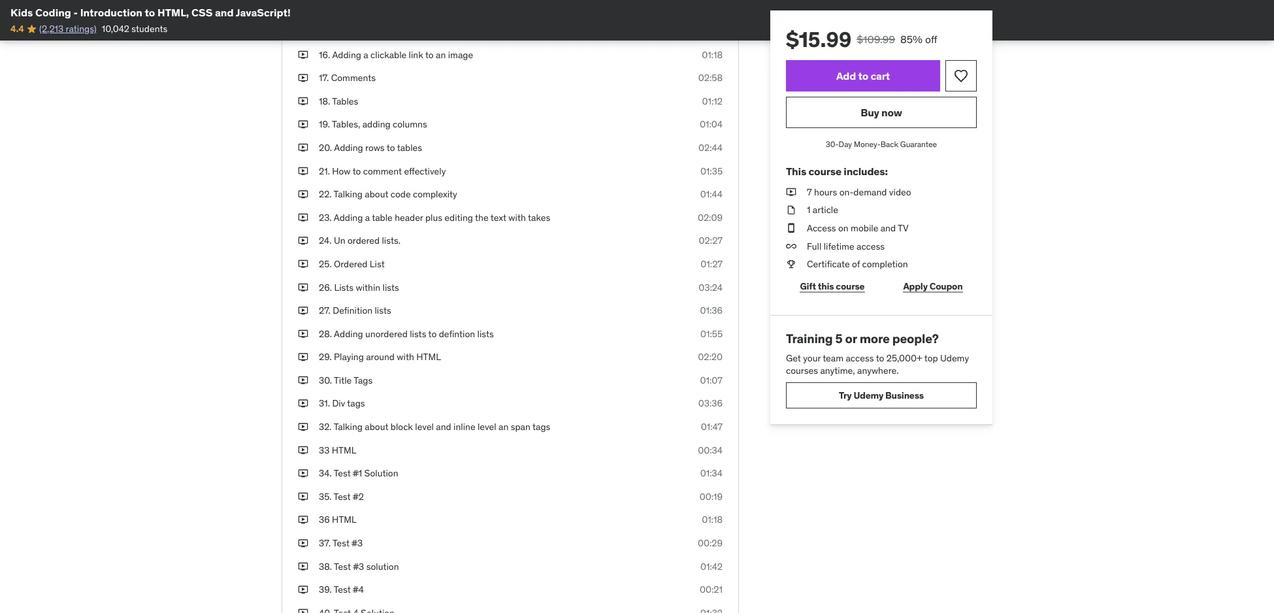 Task type: vqa. For each thing, say whether or not it's contained in the screenshot.


Task type: locate. For each thing, give the bounding box(es) containing it.
html
[[417, 351, 441, 363], [332, 444, 357, 456], [332, 514, 357, 526]]

talking right the 32.
[[334, 421, 363, 433]]

talking right 22.
[[334, 188, 363, 200]]

test right 38.
[[334, 561, 351, 572]]

access down or
[[846, 352, 875, 364]]

21.
[[319, 165, 330, 177]]

and left inline
[[436, 421, 452, 433]]

team
[[823, 352, 844, 364]]

back
[[881, 139, 899, 149]]

xsmall image left 21.
[[298, 165, 309, 177]]

introduction
[[80, 6, 142, 19]]

lists right unordered
[[410, 328, 427, 340]]

adding
[[363, 118, 391, 130]]

29.  playing around with html
[[319, 351, 441, 363]]

udemy inside "link"
[[854, 389, 884, 401]]

#3 up 38. test #3 solution on the bottom left of the page
[[352, 537, 363, 549]]

guarantee
[[901, 139, 938, 149]]

xsmall image left 35.
[[298, 490, 309, 503]]

to inside training 5 or more people? get your team access to 25,000+ top udemy courses anytime, anywhere.
[[877, 352, 885, 364]]

xsmall image for 39. test #4
[[298, 584, 309, 596]]

1 horizontal spatial and
[[436, 421, 452, 433]]

talking
[[334, 188, 363, 200], [334, 421, 363, 433]]

xsmall image left 34.
[[298, 467, 309, 480]]

lists
[[334, 281, 354, 293]]

0 horizontal spatial an
[[436, 49, 446, 60]]

with right text
[[509, 211, 526, 223]]

xsmall image left 18.
[[298, 95, 309, 108]]

02:58
[[699, 72, 723, 84]]

26. lists within lists
[[319, 281, 399, 293]]

0 vertical spatial with
[[509, 211, 526, 223]]

about for block
[[365, 421, 389, 433]]

anytime,
[[821, 365, 856, 377]]

2 horizontal spatial and
[[881, 222, 896, 234]]

1 vertical spatial an
[[499, 421, 509, 433]]

title
[[334, 374, 352, 386]]

$15.99
[[787, 26, 852, 52]]

gift this course
[[801, 280, 865, 292]]

xsmall image for 16. adding a clickable link to an image
[[298, 48, 309, 61]]

a left "table"
[[365, 211, 370, 223]]

0 vertical spatial tags
[[347, 398, 365, 409]]

0 horizontal spatial udemy
[[854, 389, 884, 401]]

about for code
[[365, 188, 389, 200]]

an left image
[[436, 49, 446, 60]]

block
[[391, 421, 413, 433]]

38.
[[319, 561, 332, 572]]

course down of
[[836, 280, 865, 292]]

1 vertical spatial 01:18
[[702, 514, 723, 526]]

a left clickable
[[364, 49, 369, 60]]

this
[[787, 165, 807, 178]]

ordered
[[348, 235, 380, 247]]

1 horizontal spatial udemy
[[941, 352, 970, 364]]

tags right span
[[533, 421, 551, 433]]

access inside training 5 or more people? get your team access to 25,000+ top udemy courses anytime, anywhere.
[[846, 352, 875, 364]]

add to cart button
[[787, 60, 941, 92]]

xsmall image left the 32.
[[298, 421, 309, 433]]

00:21
[[700, 584, 723, 596]]

xsmall image left 20.
[[298, 141, 309, 154]]

xsmall image for 30. title tags
[[298, 374, 309, 387]]

01:18 down 00:19
[[702, 514, 723, 526]]

xsmall image for 22. talking about code complexity
[[298, 188, 309, 201]]

2 vertical spatial and
[[436, 421, 452, 433]]

10,042 students
[[102, 23, 168, 35]]

30. title tags
[[319, 374, 373, 386]]

0 vertical spatial #3
[[352, 537, 363, 549]]

xsmall image left '36'
[[298, 514, 309, 527]]

xsmall image left 25.
[[298, 258, 309, 271]]

level right inline
[[478, 421, 497, 433]]

html right the "33"
[[332, 444, 357, 456]]

an left span
[[499, 421, 509, 433]]

about
[[365, 188, 389, 200], [365, 421, 389, 433]]

#4
[[353, 584, 364, 596]]

xsmall image for 27. definition lists
[[298, 304, 309, 317]]

test for 35.
[[334, 491, 351, 503]]

#3 up #4 on the bottom of page
[[353, 561, 364, 572]]

xsmall image
[[298, 48, 309, 61], [298, 72, 309, 84], [787, 186, 797, 198], [298, 188, 309, 201], [298, 211, 309, 224], [787, 258, 797, 271], [298, 281, 309, 294], [298, 374, 309, 387], [298, 397, 309, 410], [298, 444, 309, 457], [298, 560, 309, 573], [298, 584, 309, 596], [298, 607, 309, 613]]

0 vertical spatial a
[[364, 49, 369, 60]]

test left #2 on the bottom left of the page
[[334, 491, 351, 503]]

editing
[[445, 211, 473, 223]]

37. test #3
[[319, 537, 363, 549]]

1 vertical spatial about
[[365, 421, 389, 433]]

0 vertical spatial access
[[857, 240, 885, 252]]

4.4
[[10, 23, 24, 35]]

2 01:18 from the top
[[702, 514, 723, 526]]

xsmall image for 24. un ordered lists.
[[298, 234, 309, 247]]

1 vertical spatial and
[[881, 222, 896, 234]]

0 vertical spatial and
[[215, 6, 234, 19]]

xsmall image for 37. test #3
[[298, 537, 309, 550]]

kids coding - introduction to html, css and javascript!
[[10, 6, 291, 19]]

$15.99 $109.99 85% off
[[787, 26, 938, 52]]

xsmall image for 36 html
[[298, 514, 309, 527]]

around
[[366, 351, 395, 363]]

xsmall image for 18. tables
[[298, 95, 309, 108]]

7
[[807, 186, 813, 198]]

0 vertical spatial about
[[365, 188, 389, 200]]

2 talking from the top
[[334, 421, 363, 433]]

01:47
[[701, 421, 723, 433]]

level right block
[[415, 421, 434, 433]]

full
[[807, 240, 822, 252]]

inline
[[454, 421, 476, 433]]

28. adding unordered lists to defintion lists
[[319, 328, 494, 340]]

17.
[[319, 72, 329, 84]]

to up the anywhere.
[[877, 352, 885, 364]]

xsmall image left '29.'
[[298, 351, 309, 364]]

#3
[[352, 537, 363, 549], [353, 561, 364, 572]]

adding right 16.
[[332, 49, 362, 60]]

1 vertical spatial access
[[846, 352, 875, 364]]

xsmall image left "19."
[[298, 118, 309, 131]]

01:36
[[701, 305, 723, 316]]

1 01:18 from the top
[[702, 49, 723, 60]]

buy
[[861, 106, 880, 119]]

kids
[[10, 6, 33, 19]]

0 vertical spatial talking
[[334, 188, 363, 200]]

0 horizontal spatial tags
[[347, 398, 365, 409]]

adding right 28. at the left bottom of page
[[334, 328, 363, 340]]

02:20
[[699, 351, 723, 363]]

38. test #3 solution
[[319, 561, 399, 572]]

32.
[[319, 421, 332, 433]]

test left #1
[[334, 467, 351, 479]]

adding right 23.
[[334, 211, 363, 223]]

0 vertical spatial udemy
[[941, 352, 970, 364]]

test left #4 on the bottom of page
[[334, 584, 351, 596]]

off
[[926, 32, 938, 46]]

1 vertical spatial with
[[397, 351, 414, 363]]

test for 38.
[[334, 561, 351, 572]]

2 about from the top
[[365, 421, 389, 433]]

a for clickable
[[364, 49, 369, 60]]

1 horizontal spatial level
[[478, 421, 497, 433]]

01:34
[[701, 467, 723, 479]]

#3 for 37.
[[352, 537, 363, 549]]

course up "hours"
[[809, 165, 842, 178]]

html for 36 html
[[332, 514, 357, 526]]

1 vertical spatial a
[[365, 211, 370, 223]]

1 vertical spatial html
[[332, 444, 357, 456]]

playing
[[334, 351, 364, 363]]

html down 28. adding unordered lists to defintion lists
[[417, 351, 441, 363]]

on
[[839, 222, 849, 234]]

2 vertical spatial html
[[332, 514, 357, 526]]

xsmall image for 23. adding a table header plus editing the text with takes
[[298, 211, 309, 224]]

to left cart
[[859, 69, 869, 82]]

xsmall image left 37.
[[298, 537, 309, 550]]

xsmall image left access
[[787, 222, 797, 235]]

01:35
[[701, 165, 723, 177]]

unordered
[[366, 328, 408, 340]]

with down 28. adding unordered lists to defintion lists
[[397, 351, 414, 363]]

access down mobile
[[857, 240, 885, 252]]

tables
[[397, 142, 422, 153]]

xsmall image left 28. at the left bottom of page
[[298, 328, 309, 340]]

00:19
[[700, 491, 723, 503]]

23.
[[319, 211, 332, 223]]

udemy right top at the bottom
[[941, 352, 970, 364]]

xsmall image for 33 html
[[298, 444, 309, 457]]

and
[[215, 6, 234, 19], [881, 222, 896, 234], [436, 421, 452, 433]]

1 talking from the top
[[334, 188, 363, 200]]

xsmall image for 26. lists within lists
[[298, 281, 309, 294]]

about up "table"
[[365, 188, 389, 200]]

to right how
[[353, 165, 361, 177]]

adding for 16.
[[332, 49, 362, 60]]

about left block
[[365, 421, 389, 433]]

adding for 28.
[[334, 328, 363, 340]]

1 about from the top
[[365, 188, 389, 200]]

html right '36'
[[332, 514, 357, 526]]

24.
[[319, 235, 332, 247]]

0 vertical spatial html
[[417, 351, 441, 363]]

adding right 20.
[[334, 142, 363, 153]]

udemy right try
[[854, 389, 884, 401]]

clickable
[[371, 49, 407, 60]]

31.
[[319, 398, 330, 409]]

xsmall image for 17. comments
[[298, 72, 309, 84]]

certificate of completion
[[807, 258, 909, 270]]

to left defintion
[[429, 328, 437, 340]]

how
[[332, 165, 351, 177]]

01:18
[[702, 49, 723, 60], [702, 514, 723, 526]]

xsmall image for 21. how to comment effectively
[[298, 165, 309, 177]]

definition
[[333, 305, 373, 316]]

test for 37.
[[333, 537, 350, 549]]

tags
[[354, 374, 373, 386]]

xsmall image left 27.
[[298, 304, 309, 317]]

02:44
[[699, 142, 723, 153]]

and left tv
[[881, 222, 896, 234]]

xsmall image left 24.
[[298, 234, 309, 247]]

1 vertical spatial talking
[[334, 421, 363, 433]]

top
[[925, 352, 939, 364]]

0 horizontal spatial level
[[415, 421, 434, 433]]

1 vertical spatial #3
[[353, 561, 364, 572]]

01:42
[[701, 561, 723, 572]]

and right css
[[215, 6, 234, 19]]

certificate
[[807, 258, 850, 270]]

money-
[[855, 139, 881, 149]]

01:44
[[701, 188, 723, 200]]

01:18 up 02:58
[[702, 49, 723, 60]]

34. test #1 solution
[[319, 467, 399, 479]]

xsmall image
[[298, 95, 309, 108], [298, 118, 309, 131], [298, 141, 309, 154], [298, 165, 309, 177], [787, 204, 797, 217], [787, 222, 797, 235], [298, 234, 309, 247], [787, 240, 797, 253], [298, 258, 309, 271], [298, 304, 309, 317], [298, 328, 309, 340], [298, 351, 309, 364], [298, 421, 309, 433], [298, 467, 309, 480], [298, 490, 309, 503], [298, 514, 309, 527], [298, 537, 309, 550]]

xsmall image for 31. div tags
[[298, 397, 309, 410]]

1 vertical spatial tags
[[533, 421, 551, 433]]

0 vertical spatial an
[[436, 49, 446, 60]]

03:24
[[699, 281, 723, 293]]

try
[[840, 389, 852, 401]]

test right 37.
[[333, 537, 350, 549]]

html for 33 html
[[332, 444, 357, 456]]

talking for 22.
[[334, 188, 363, 200]]

rows
[[366, 142, 385, 153]]

lists right defintion
[[478, 328, 494, 340]]

a for table
[[365, 211, 370, 223]]

0 vertical spatial 01:18
[[702, 49, 723, 60]]

1 horizontal spatial tags
[[533, 421, 551, 433]]

tags right the div
[[347, 398, 365, 409]]

1 vertical spatial udemy
[[854, 389, 884, 401]]



Task type: describe. For each thing, give the bounding box(es) containing it.
7 hours on-demand video
[[807, 186, 912, 198]]

lists.
[[382, 235, 401, 247]]

#2
[[353, 491, 364, 503]]

header
[[395, 211, 423, 223]]

02:09
[[698, 211, 723, 223]]

xsmall image for 35. test #2
[[298, 490, 309, 503]]

18.
[[319, 95, 330, 107]]

30-day money-back guarantee
[[826, 139, 938, 149]]

this course includes:
[[787, 165, 888, 178]]

lists right the within
[[383, 281, 399, 293]]

html,
[[158, 6, 189, 19]]

26.
[[319, 281, 332, 293]]

36
[[319, 514, 330, 526]]

xsmall image for 20. adding rows to tables
[[298, 141, 309, 154]]

coupon
[[930, 280, 963, 292]]

columns
[[393, 118, 427, 130]]

solution
[[367, 561, 399, 572]]

hours
[[815, 186, 838, 198]]

01:18 for 36 html
[[702, 514, 723, 526]]

27.
[[319, 305, 331, 316]]

17. comments
[[319, 72, 376, 84]]

37.
[[319, 537, 331, 549]]

1 level from the left
[[415, 421, 434, 433]]

1 vertical spatial course
[[836, 280, 865, 292]]

to right link
[[426, 49, 434, 60]]

ordered
[[334, 258, 368, 270]]

xsmall image for 32. talking about block level and inline level an span tags
[[298, 421, 309, 433]]

85%
[[901, 32, 923, 46]]

day
[[839, 139, 853, 149]]

1 article
[[807, 204, 839, 216]]

or
[[846, 331, 858, 347]]

your
[[804, 352, 821, 364]]

28.
[[319, 328, 332, 340]]

00:34
[[698, 444, 723, 456]]

apply coupon
[[904, 280, 963, 292]]

udemy inside training 5 or more people? get your team access to 25,000+ top udemy courses anytime, anywhere.
[[941, 352, 970, 364]]

list
[[370, 258, 385, 270]]

xsmall image left 1
[[787, 204, 797, 217]]

39.
[[319, 584, 332, 596]]

adding for 20.
[[334, 142, 363, 153]]

javascript!
[[236, 6, 291, 19]]

01:07
[[701, 374, 723, 386]]

xsmall image for 34. test #1 solution
[[298, 467, 309, 480]]

tables,
[[332, 118, 360, 130]]

1 horizontal spatial an
[[499, 421, 509, 433]]

22.
[[319, 188, 332, 200]]

2 level from the left
[[478, 421, 497, 433]]

css
[[192, 6, 213, 19]]

22. talking about code complexity
[[319, 188, 458, 200]]

buy now button
[[787, 97, 977, 128]]

#1
[[353, 467, 362, 479]]

add to cart
[[837, 69, 891, 82]]

(2,213 ratings)
[[39, 23, 97, 35]]

talking for 32.
[[334, 421, 363, 433]]

03:36
[[699, 398, 723, 409]]

02:27
[[699, 235, 723, 247]]

get
[[787, 352, 801, 364]]

16. adding a clickable link to an image
[[319, 49, 473, 60]]

1
[[807, 204, 811, 216]]

lifetime
[[824, 240, 855, 252]]

xsmall image for 19. tables, adding columns
[[298, 118, 309, 131]]

xsmall image for 38. test #3 solution
[[298, 560, 309, 573]]

0 vertical spatial course
[[809, 165, 842, 178]]

1 horizontal spatial with
[[509, 211, 526, 223]]

20. adding rows to tables
[[319, 142, 422, 153]]

39. test #4
[[319, 584, 364, 596]]

5
[[836, 331, 843, 347]]

people?
[[893, 331, 939, 347]]

21. how to comment effectively
[[319, 165, 446, 177]]

adding for 23.
[[334, 211, 363, 223]]

36 html
[[319, 514, 357, 526]]

test for 34.
[[334, 467, 351, 479]]

full lifetime access
[[807, 240, 885, 252]]

(2,213
[[39, 23, 64, 35]]

01:18 for 16. adding a clickable link to an image
[[702, 49, 723, 60]]

to up students
[[145, 6, 155, 19]]

now
[[882, 106, 903, 119]]

code
[[391, 188, 411, 200]]

article
[[813, 204, 839, 216]]

access
[[807, 222, 837, 234]]

0 horizontal spatial and
[[215, 6, 234, 19]]

to right rows
[[387, 142, 395, 153]]

wishlist image
[[954, 68, 970, 84]]

this
[[818, 280, 835, 292]]

test for 39.
[[334, 584, 351, 596]]

xsmall image for 29.  playing around with html
[[298, 351, 309, 364]]

01:27
[[701, 258, 723, 270]]

lists up unordered
[[375, 305, 391, 316]]

text
[[491, 211, 507, 223]]

19. tables, adding columns
[[319, 118, 427, 130]]

effectively
[[404, 165, 446, 177]]

27. definition lists
[[319, 305, 391, 316]]

the
[[475, 211, 489, 223]]

training 5 or more people? get your team access to 25,000+ top udemy courses anytime, anywhere.
[[787, 331, 970, 377]]

0 horizontal spatial with
[[397, 351, 414, 363]]

xsmall image for 28. adding unordered lists to defintion lists
[[298, 328, 309, 340]]

tables
[[332, 95, 359, 107]]

mobile
[[851, 222, 879, 234]]

try udemy business
[[840, 389, 924, 401]]

apply coupon button
[[890, 273, 977, 299]]

24. un ordered lists.
[[319, 235, 401, 247]]

10,042
[[102, 23, 129, 35]]

within
[[356, 281, 381, 293]]

#3 for 38.
[[353, 561, 364, 572]]

gift this course link
[[787, 273, 879, 299]]

xsmall image for 25. ordered list
[[298, 258, 309, 271]]

xsmall image left full
[[787, 240, 797, 253]]

to inside button
[[859, 69, 869, 82]]

anywhere.
[[858, 365, 899, 377]]

un
[[334, 235, 346, 247]]



